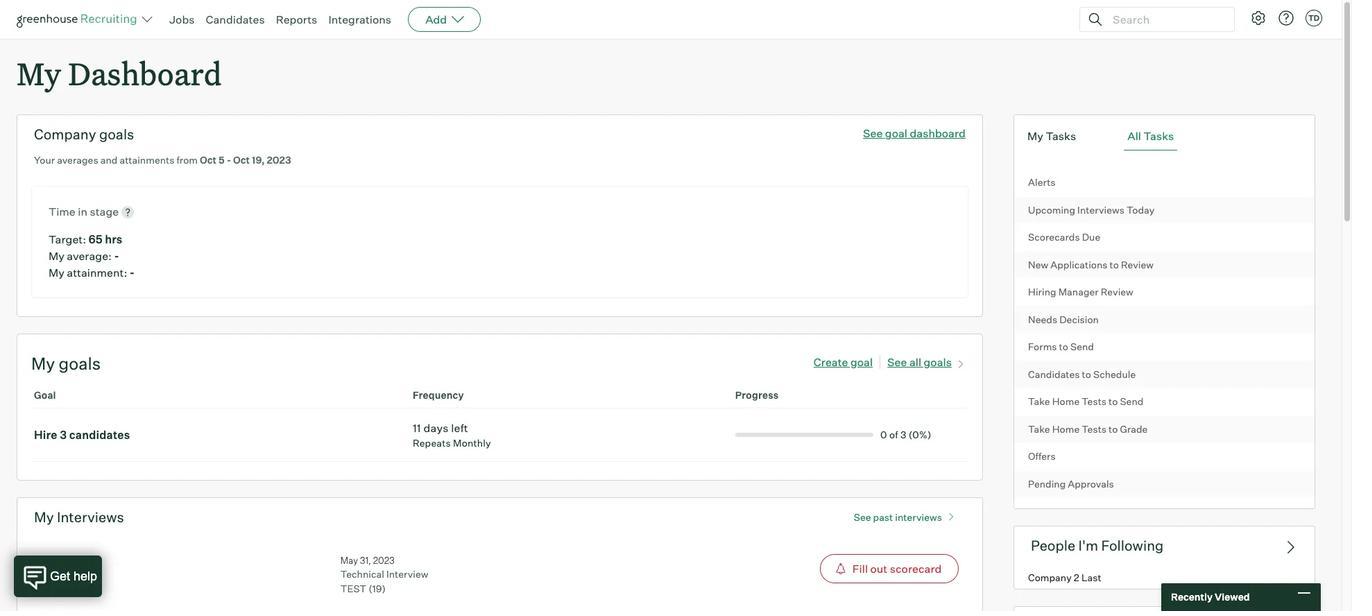 Task type: describe. For each thing, give the bounding box(es) containing it.
reports link
[[276, 12, 318, 26]]

manager
[[1059, 286, 1099, 298]]

interviews
[[896, 511, 943, 523]]

grade
[[1121, 423, 1148, 435]]

pending approvals
[[1029, 478, 1115, 490]]

interviews for upcoming
[[1078, 204, 1125, 216]]

viewed
[[1215, 592, 1251, 603]]

candidates to schedule link
[[1015, 361, 1315, 388]]

(19)
[[369, 583, 386, 595]]

create
[[814, 355, 849, 369]]

add button
[[408, 7, 481, 32]]

hiring
[[1029, 286, 1057, 298]]

averages
[[57, 154, 98, 166]]

attainments
[[120, 154, 175, 166]]

reports
[[276, 12, 318, 26]]

31,
[[360, 555, 371, 566]]

target: 65 hrs my average: - my attainment: -
[[49, 232, 135, 280]]

11 days left repeats monthly
[[413, 421, 491, 449]]

monthly
[[453, 437, 491, 449]]

new applications to review
[[1029, 259, 1154, 271]]

candidates for candidates to schedule
[[1029, 368, 1081, 380]]

to inside take home tests to grade link
[[1109, 423, 1119, 435]]

frequency
[[413, 389, 464, 401]]

forms
[[1029, 341, 1058, 353]]

my for dashboard
[[17, 53, 61, 94]]

tests for send
[[1082, 396, 1107, 408]]

hiring manager review
[[1029, 286, 1134, 298]]

2
[[1074, 572, 1080, 584]]

fill out scorecard link
[[650, 554, 960, 584]]

see goal dashboard
[[864, 126, 966, 140]]

hiring manager review link
[[1015, 278, 1315, 306]]

1 horizontal spatial 3
[[901, 429, 907, 441]]

people i'm following link
[[1014, 526, 1316, 565]]

tasks for my tasks
[[1046, 129, 1077, 143]]

from
[[177, 154, 198, 166]]

alerts
[[1029, 176, 1056, 188]]

fill out scorecard
[[853, 562, 942, 576]]

and
[[100, 154, 118, 166]]

0 of 3 (0%)
[[881, 429, 932, 441]]

all
[[910, 355, 922, 369]]

new
[[1029, 259, 1049, 271]]

hire 3 candidates
[[34, 428, 130, 442]]

company for company 2 last
[[1029, 572, 1072, 584]]

1 horizontal spatial -
[[130, 266, 135, 280]]

company for company goals
[[34, 126, 96, 143]]

see all goals link
[[888, 352, 969, 369]]

home for take home tests to send
[[1053, 396, 1080, 408]]

tab list containing my tasks
[[1025, 122, 1306, 151]]

see goal dashboard link
[[864, 126, 966, 140]]

candidates to schedule
[[1029, 368, 1137, 380]]

left
[[451, 421, 468, 435]]

19,
[[252, 154, 265, 166]]

recently viewed
[[1172, 592, 1251, 603]]

65
[[89, 232, 103, 246]]

2023 inside may 31, 2023 technical interview test (19)
[[373, 555, 395, 566]]

hire
[[34, 428, 57, 442]]

my for goals
[[31, 353, 55, 374]]

of
[[890, 429, 899, 441]]

take home tests to grade
[[1029, 423, 1148, 435]]

0 horizontal spatial 3
[[60, 428, 67, 442]]

tasks for all tasks
[[1144, 129, 1175, 143]]

0 horizontal spatial -
[[114, 249, 119, 263]]

time in
[[49, 205, 90, 218]]

see all goals
[[888, 355, 952, 369]]

fill
[[853, 562, 868, 576]]

all tasks
[[1128, 129, 1175, 143]]

days
[[424, 421, 449, 435]]

see past interviews
[[854, 511, 943, 523]]

recently
[[1172, 592, 1213, 603]]

out
[[871, 562, 888, 576]]

to inside candidates to schedule link
[[1083, 368, 1092, 380]]

alerts link
[[1015, 169, 1315, 196]]

take home tests to send
[[1029, 396, 1144, 408]]

integrations
[[329, 12, 392, 26]]

test
[[341, 583, 367, 595]]

to inside forms to send link
[[1060, 341, 1069, 353]]

configure image
[[1251, 10, 1268, 26]]

take home tests to send link
[[1015, 388, 1315, 416]]

2 horizontal spatial -
[[227, 154, 231, 166]]



Task type: vqa. For each thing, say whether or not it's contained in the screenshot.


Task type: locate. For each thing, give the bounding box(es) containing it.
i'm
[[1079, 537, 1099, 555]]

following
[[1102, 537, 1164, 555]]

1 horizontal spatial tasks
[[1144, 129, 1175, 143]]

to left the grade
[[1109, 423, 1119, 435]]

0 vertical spatial company
[[34, 126, 96, 143]]

1 vertical spatial review
[[1101, 286, 1134, 298]]

to right applications
[[1110, 259, 1120, 271]]

attainment:
[[67, 266, 127, 280]]

tasks inside button
[[1144, 129, 1175, 143]]

applications
[[1051, 259, 1108, 271]]

tab list
[[1025, 122, 1306, 151]]

see past interviews link
[[847, 505, 966, 523]]

testy tester link
[[31, 554, 95, 568]]

candidates for candidates
[[206, 12, 265, 26]]

stage
[[90, 205, 119, 218]]

may
[[341, 555, 358, 566]]

my tasks button
[[1025, 122, 1080, 151]]

2 oct from the left
[[233, 154, 250, 166]]

0 vertical spatial take
[[1029, 396, 1051, 408]]

add
[[426, 12, 447, 26]]

people
[[1032, 537, 1076, 555]]

scorecards
[[1029, 231, 1081, 243]]

take for take home tests to grade
[[1029, 423, 1051, 435]]

0 vertical spatial goal
[[886, 126, 908, 140]]

1 horizontal spatial send
[[1121, 396, 1144, 408]]

goal left dashboard
[[886, 126, 908, 140]]

needs decision link
[[1015, 306, 1315, 333]]

Search text field
[[1110, 9, 1222, 30]]

progress
[[736, 389, 779, 401]]

0 horizontal spatial tasks
[[1046, 129, 1077, 143]]

0 vertical spatial interviews
[[1078, 204, 1125, 216]]

scorecards due link
[[1015, 224, 1315, 251]]

to inside take home tests to send link
[[1109, 396, 1119, 408]]

all
[[1128, 129, 1142, 143]]

2 vertical spatial -
[[130, 266, 135, 280]]

interview
[[387, 569, 429, 580]]

1 vertical spatial interviews
[[57, 509, 124, 526]]

1 horizontal spatial interviews
[[1078, 204, 1125, 216]]

see left dashboard
[[864, 126, 883, 140]]

repeats
[[413, 437, 451, 449]]

2 tests from the top
[[1082, 423, 1107, 435]]

1 vertical spatial see
[[888, 355, 908, 369]]

candidates link
[[206, 12, 265, 26]]

upcoming interviews today
[[1029, 204, 1155, 216]]

new applications to review link
[[1015, 251, 1315, 278]]

pending
[[1029, 478, 1066, 490]]

my for tasks
[[1028, 129, 1044, 143]]

see left the 'all'
[[888, 355, 908, 369]]

review down scorecards due link
[[1122, 259, 1154, 271]]

td button
[[1304, 7, 1326, 29]]

2 vertical spatial see
[[854, 511, 872, 523]]

technical
[[341, 569, 384, 580]]

dashboard
[[68, 53, 222, 94]]

goal right the create
[[851, 355, 873, 369]]

take up offers
[[1029, 423, 1051, 435]]

tests down 'take home tests to send'
[[1082, 423, 1107, 435]]

progress bar
[[736, 433, 874, 437]]

1 vertical spatial tests
[[1082, 423, 1107, 435]]

candidates down "forms to send"
[[1029, 368, 1081, 380]]

tests
[[1082, 396, 1107, 408], [1082, 423, 1107, 435]]

decision
[[1060, 314, 1100, 325]]

to inside new applications to review link
[[1110, 259, 1120, 271]]

td button
[[1306, 10, 1323, 26]]

see for my interviews
[[854, 511, 872, 523]]

1 vertical spatial 2023
[[373, 555, 395, 566]]

0 horizontal spatial oct
[[200, 154, 217, 166]]

company 2 last link
[[1015, 565, 1315, 590]]

1 home from the top
[[1053, 396, 1080, 408]]

take for take home tests to send
[[1029, 396, 1051, 408]]

hrs
[[105, 232, 122, 246]]

jobs
[[169, 12, 195, 26]]

create goal
[[814, 355, 873, 369]]

0
[[881, 429, 888, 441]]

candidates
[[69, 428, 130, 442]]

interviews up due
[[1078, 204, 1125, 216]]

tasks right all
[[1144, 129, 1175, 143]]

needs
[[1029, 314, 1058, 325]]

2 home from the top
[[1053, 423, 1080, 435]]

2 tasks from the left
[[1144, 129, 1175, 143]]

0 horizontal spatial goal
[[851, 355, 873, 369]]

1 take from the top
[[1029, 396, 1051, 408]]

send up the grade
[[1121, 396, 1144, 408]]

company 2 last
[[1029, 572, 1102, 584]]

my tasks
[[1028, 129, 1077, 143]]

0 horizontal spatial send
[[1071, 341, 1095, 353]]

today
[[1127, 204, 1155, 216]]

my for interviews
[[34, 509, 54, 526]]

upcoming interviews today link
[[1015, 196, 1315, 224]]

goals for my goals
[[59, 353, 101, 374]]

1 horizontal spatial company
[[1029, 572, 1072, 584]]

1 vertical spatial -
[[114, 249, 119, 263]]

forms to send
[[1029, 341, 1095, 353]]

interviews up tester
[[57, 509, 124, 526]]

2 take from the top
[[1029, 423, 1051, 435]]

tests up take home tests to grade
[[1082, 396, 1107, 408]]

your averages and attainments from oct 5 - oct 19, 2023
[[34, 154, 291, 166]]

pending approvals link
[[1015, 470, 1315, 498]]

0 vertical spatial tests
[[1082, 396, 1107, 408]]

0 horizontal spatial 2023
[[267, 154, 291, 166]]

1 horizontal spatial oct
[[233, 154, 250, 166]]

company
[[34, 126, 96, 143], [1029, 572, 1072, 584]]

scorecards due
[[1029, 231, 1101, 243]]

0 vertical spatial -
[[227, 154, 231, 166]]

oct left 5
[[200, 154, 217, 166]]

1 vertical spatial send
[[1121, 396, 1144, 408]]

1 vertical spatial take
[[1029, 423, 1051, 435]]

0 vertical spatial candidates
[[206, 12, 265, 26]]

tester
[[62, 554, 95, 568]]

greenhouse recruiting image
[[17, 11, 142, 28]]

oct left the 19,
[[233, 154, 250, 166]]

1 vertical spatial candidates
[[1029, 368, 1081, 380]]

candidates
[[206, 12, 265, 26], [1029, 368, 1081, 380]]

interviews for my
[[57, 509, 124, 526]]

0 vertical spatial home
[[1053, 396, 1080, 408]]

1 horizontal spatial 2023
[[373, 555, 395, 566]]

to right forms
[[1060, 341, 1069, 353]]

home for take home tests to grade
[[1053, 423, 1080, 435]]

1 horizontal spatial goal
[[886, 126, 908, 140]]

offers
[[1029, 451, 1056, 462]]

send
[[1071, 341, 1095, 353], [1121, 396, 1144, 408]]

0 vertical spatial send
[[1071, 341, 1095, 353]]

1 oct from the left
[[200, 154, 217, 166]]

last
[[1082, 572, 1102, 584]]

upcoming
[[1029, 204, 1076, 216]]

2023 right 31, on the left of the page
[[373, 555, 395, 566]]

people i'm following
[[1032, 537, 1164, 555]]

2023 right the 19,
[[267, 154, 291, 166]]

take down candidates to schedule
[[1029, 396, 1051, 408]]

3 right of
[[901, 429, 907, 441]]

tests for grade
[[1082, 423, 1107, 435]]

review
[[1122, 259, 1154, 271], [1101, 286, 1134, 298]]

- right attainment:
[[130, 266, 135, 280]]

tasks up alerts
[[1046, 129, 1077, 143]]

create goal link
[[814, 355, 888, 369]]

company goals
[[34, 126, 134, 143]]

3 right hire
[[60, 428, 67, 442]]

my
[[17, 53, 61, 94], [1028, 129, 1044, 143], [49, 249, 64, 263], [49, 266, 64, 280], [31, 353, 55, 374], [34, 509, 54, 526]]

approvals
[[1069, 478, 1115, 490]]

goal for see
[[886, 126, 908, 140]]

your
[[34, 154, 55, 166]]

0 vertical spatial 2023
[[267, 154, 291, 166]]

- right 5
[[227, 154, 231, 166]]

goals
[[99, 126, 134, 143], [59, 353, 101, 374], [924, 355, 952, 369]]

tasks inside button
[[1046, 129, 1077, 143]]

to up 'take home tests to send'
[[1083, 368, 1092, 380]]

1 horizontal spatial candidates
[[1029, 368, 1081, 380]]

0 horizontal spatial candidates
[[206, 12, 265, 26]]

offers link
[[1015, 443, 1315, 470]]

integrations link
[[329, 12, 392, 26]]

testy
[[31, 554, 60, 568]]

td
[[1309, 13, 1320, 23]]

testy tester
[[31, 554, 95, 568]]

home down candidates to schedule
[[1053, 396, 1080, 408]]

0 vertical spatial see
[[864, 126, 883, 140]]

average:
[[67, 249, 112, 263]]

company up averages
[[34, 126, 96, 143]]

take
[[1029, 396, 1051, 408], [1029, 423, 1051, 435]]

1 tasks from the left
[[1046, 129, 1077, 143]]

5
[[219, 154, 225, 166]]

forms to send link
[[1015, 333, 1315, 361]]

0 horizontal spatial interviews
[[57, 509, 124, 526]]

see for company goals
[[864, 126, 883, 140]]

0 horizontal spatial company
[[34, 126, 96, 143]]

goals for company goals
[[99, 126, 134, 143]]

dashboard
[[910, 126, 966, 140]]

1 tests from the top
[[1082, 396, 1107, 408]]

due
[[1083, 231, 1101, 243]]

schedule
[[1094, 368, 1137, 380]]

- down hrs
[[114, 249, 119, 263]]

my inside button
[[1028, 129, 1044, 143]]

time
[[49, 205, 76, 218]]

2023
[[267, 154, 291, 166], [373, 555, 395, 566]]

-
[[227, 154, 231, 166], [114, 249, 119, 263], [130, 266, 135, 280]]

home down 'take home tests to send'
[[1053, 423, 1080, 435]]

0 vertical spatial review
[[1122, 259, 1154, 271]]

goal for create
[[851, 355, 873, 369]]

jobs link
[[169, 12, 195, 26]]

company left 2
[[1029, 572, 1072, 584]]

goal
[[886, 126, 908, 140], [851, 355, 873, 369]]

scorecard
[[890, 562, 942, 576]]

take home tests to grade link
[[1015, 416, 1315, 443]]

to down schedule
[[1109, 396, 1119, 408]]

review down new applications to review
[[1101, 286, 1134, 298]]

see left past
[[854, 511, 872, 523]]

send up candidates to schedule
[[1071, 341, 1095, 353]]

1 vertical spatial company
[[1029, 572, 1072, 584]]

1 vertical spatial home
[[1053, 423, 1080, 435]]

1 vertical spatial goal
[[851, 355, 873, 369]]

candidates right jobs
[[206, 12, 265, 26]]



